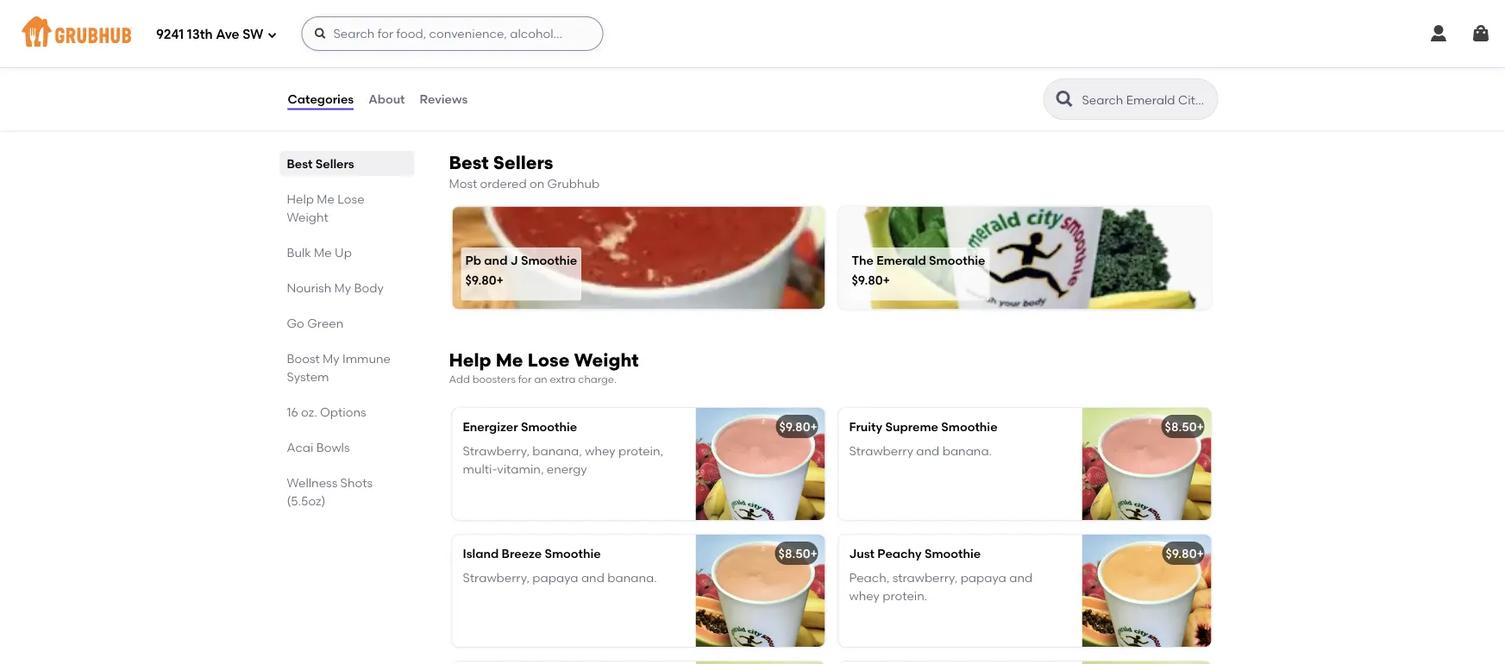 Task type: locate. For each thing, give the bounding box(es) containing it.
smoothie up peach, strawberry, papaya and whey protein.
[[925, 546, 981, 561]]

smoothie up strawberry, papaya and banana.
[[545, 546, 601, 561]]

1 vertical spatial banana.
[[608, 571, 657, 585]]

boosters
[[473, 373, 516, 386]]

me down "best sellers"
[[317, 192, 335, 206]]

smoothie up banana,
[[521, 420, 577, 434]]

my for nourish
[[334, 281, 351, 295]]

my for boost
[[323, 351, 340, 366]]

pb
[[466, 253, 481, 267]]

lose up an
[[528, 349, 570, 371]]

$9.80 inside the emerald smoothie $9.80 +
[[852, 273, 883, 288]]

help inside the help me lose weight add boosters for an extra charge.
[[449, 349, 492, 371]]

smoothie for island breeze smoothie
[[545, 546, 601, 561]]

pb and j smoothie $9.80 +
[[466, 253, 577, 288]]

best up most
[[449, 152, 489, 174]]

1 horizontal spatial help
[[449, 349, 492, 371]]

+ inside the emerald smoothie $9.80 +
[[883, 273, 890, 288]]

add
[[449, 373, 470, 386]]

1 vertical spatial $8.50 +
[[779, 546, 818, 561]]

$8.50 + for strawberry and banana.
[[1165, 420, 1204, 434]]

boost my immune system
[[287, 351, 391, 384]]

lose inside the help me lose weight add boosters for an extra charge.
[[528, 349, 570, 371]]

1 vertical spatial help
[[449, 349, 492, 371]]

$9.80
[[466, 273, 497, 288], [852, 273, 883, 288], [780, 420, 811, 434], [1166, 546, 1197, 561]]

strawberry, inside strawberry, banana, whey protein, multi-vitamin, energy
[[463, 444, 530, 459]]

smoothie right j
[[521, 253, 577, 267]]

energizer smoothie image
[[696, 408, 825, 520]]

0 vertical spatial help
[[287, 192, 314, 206]]

+ for strawberry, papaya and banana.
[[811, 546, 818, 561]]

0 horizontal spatial $8.50 +
[[779, 546, 818, 561]]

0 vertical spatial weight
[[287, 210, 329, 224]]

2 strawberry, from the top
[[463, 571, 530, 585]]

1 strawberry, from the top
[[463, 444, 530, 459]]

1 vertical spatial my
[[323, 351, 340, 366]]

1 vertical spatial lose
[[528, 349, 570, 371]]

lose
[[338, 192, 365, 206], [528, 349, 570, 371]]

my left "body"
[[334, 281, 351, 295]]

extra
[[550, 373, 576, 386]]

1 vertical spatial whey
[[849, 588, 880, 603]]

my inside tab
[[334, 281, 351, 295]]

1 vertical spatial strawberry,
[[463, 571, 530, 585]]

1 horizontal spatial best
[[449, 152, 489, 174]]

me for help me lose weight add boosters for an extra charge.
[[496, 349, 523, 371]]

charge.
[[578, 373, 617, 386]]

help down "best sellers"
[[287, 192, 314, 206]]

my inside boost my immune system
[[323, 351, 340, 366]]

1 horizontal spatial $8.50
[[1165, 420, 1197, 434]]

smoothie up strawberry and banana.
[[942, 420, 998, 434]]

best inside best sellers most ordered on grubhub
[[449, 152, 489, 174]]

wellness shots (5.5oz)
[[287, 476, 373, 508]]

whey inside strawberry, banana, whey protein, multi-vitamin, energy
[[585, 444, 616, 459]]

sellers for best sellers
[[316, 156, 354, 171]]

oz.
[[301, 405, 317, 419]]

me inside tab
[[314, 245, 332, 260]]

search icon image
[[1055, 89, 1076, 110]]

0 horizontal spatial svg image
[[267, 30, 277, 40]]

2 papaya from the left
[[961, 571, 1007, 585]]

1 horizontal spatial min
[[537, 40, 555, 53]]

1 horizontal spatial banana.
[[943, 444, 992, 459]]

my
[[334, 281, 351, 295], [323, 351, 340, 366]]

help inside help me lose weight
[[287, 192, 314, 206]]

1 min from the left
[[367, 40, 386, 53]]

whey up energy at the bottom left of page
[[585, 444, 616, 459]]

0 vertical spatial strawberry,
[[463, 444, 530, 459]]

1 horizontal spatial sellers
[[493, 152, 553, 174]]

1 vertical spatial $9.80 +
[[1166, 546, 1204, 561]]

emerald
[[877, 253, 926, 267]]

me inside the help me lose weight add boosters for an extra charge.
[[496, 349, 523, 371]]

weight inside the help me lose weight add boosters for an extra charge.
[[574, 349, 639, 371]]

0 vertical spatial $8.50
[[1165, 420, 1197, 434]]

1 horizontal spatial $8.50 +
[[1165, 420, 1204, 434]]

smoothie
[[521, 253, 577, 267], [929, 253, 986, 267], [521, 420, 577, 434], [942, 420, 998, 434], [545, 546, 601, 561], [925, 546, 981, 561]]

smoothie inside the emerald smoothie $9.80 +
[[929, 253, 986, 267]]

most
[[449, 177, 477, 191]]

up
[[335, 245, 352, 260]]

lose for help me lose weight
[[338, 192, 365, 206]]

bulk me up
[[287, 245, 352, 260]]

35–50
[[334, 40, 364, 53]]

help me lose weight
[[287, 192, 365, 224]]

my right boost
[[323, 351, 340, 366]]

peach, strawberry, papaya and whey protein.
[[849, 571, 1033, 603]]

$9.80 +
[[780, 420, 818, 434], [1166, 546, 1204, 561]]

best inside tab
[[287, 156, 313, 171]]

categories
[[288, 92, 354, 107]]

fruity supreme smoothie
[[849, 420, 998, 434]]

svg image right sw
[[267, 30, 277, 40]]

island breeze smoothie image
[[696, 535, 825, 647]]

me left the up
[[314, 245, 332, 260]]

0 vertical spatial banana.
[[943, 444, 992, 459]]

smoothie right emerald
[[929, 253, 986, 267]]

+ for strawberry, banana, whey protein, multi-vitamin, energy
[[811, 420, 818, 434]]

best sellers
[[287, 156, 354, 171]]

lose down the best sellers tab
[[338, 192, 365, 206]]

papaya
[[533, 571, 579, 585], [961, 571, 1007, 585]]

about button
[[368, 68, 406, 130]]

0 horizontal spatial weight
[[287, 210, 329, 224]]

0 vertical spatial whey
[[585, 444, 616, 459]]

min inside delivery 35–50 min
[[367, 40, 386, 53]]

(5.5oz)
[[287, 494, 326, 508]]

0 horizontal spatial $9.80 +
[[780, 420, 818, 434]]

best up help me lose weight at the left of the page
[[287, 156, 313, 171]]

0 horizontal spatial sellers
[[316, 156, 354, 171]]

me
[[317, 192, 335, 206], [314, 245, 332, 260], [496, 349, 523, 371]]

whey
[[585, 444, 616, 459], [849, 588, 880, 603]]

option group
[[287, 18, 583, 61]]

2 vertical spatial me
[[496, 349, 523, 371]]

0 horizontal spatial papaya
[[533, 571, 579, 585]]

$9.80 + for peach, strawberry, papaya and whey protein.
[[1166, 546, 1204, 561]]

papaya down island breeze smoothie
[[533, 571, 579, 585]]

lose inside help me lose weight
[[338, 192, 365, 206]]

for
[[518, 373, 532, 386]]

1 horizontal spatial papaya
[[961, 571, 1007, 585]]

categories button
[[287, 68, 355, 130]]

$9.80 inside pb and j smoothie $9.80 +
[[466, 273, 497, 288]]

ave
[[216, 27, 240, 42]]

help up add
[[449, 349, 492, 371]]

0 vertical spatial me
[[317, 192, 335, 206]]

help for help me lose weight add boosters for an extra charge.
[[449, 349, 492, 371]]

1 horizontal spatial whey
[[849, 588, 880, 603]]

nourish my body tab
[[287, 279, 408, 297]]

green
[[307, 316, 344, 331]]

smoothie for fruity supreme smoothie
[[942, 420, 998, 434]]

1 horizontal spatial lose
[[528, 349, 570, 371]]

protein,
[[619, 444, 664, 459]]

sellers inside tab
[[316, 156, 354, 171]]

0 horizontal spatial whey
[[585, 444, 616, 459]]

1 vertical spatial me
[[314, 245, 332, 260]]

sw
[[243, 27, 264, 42]]

me up "boosters"
[[496, 349, 523, 371]]

lean body smoothie image
[[696, 662, 825, 664]]

weight up charge.
[[574, 349, 639, 371]]

+
[[497, 273, 504, 288], [883, 273, 890, 288], [811, 420, 818, 434], [1197, 420, 1204, 434], [811, 546, 818, 561], [1197, 546, 1204, 561]]

sellers up "on"
[[493, 152, 553, 174]]

me for help me lose weight
[[317, 192, 335, 206]]

1 vertical spatial $8.50
[[779, 546, 811, 561]]

option group containing delivery 35–50 min
[[287, 18, 583, 61]]

me inside help me lose weight
[[317, 192, 335, 206]]

breeze
[[502, 546, 542, 561]]

energizer
[[463, 420, 518, 434]]

0 horizontal spatial min
[[367, 40, 386, 53]]

papaya inside peach, strawberry, papaya and whey protein.
[[961, 571, 1007, 585]]

1 horizontal spatial svg image
[[314, 27, 327, 41]]

$8.50 for strawberry and banana.
[[1165, 420, 1197, 434]]

$8.50 + for strawberry, papaya and banana.
[[779, 546, 818, 561]]

help
[[287, 192, 314, 206], [449, 349, 492, 371]]

body
[[354, 281, 384, 295]]

options
[[320, 405, 366, 419]]

svg image
[[1429, 23, 1450, 44], [314, 27, 327, 41], [267, 30, 277, 40]]

banana.
[[943, 444, 992, 459], [608, 571, 657, 585]]

0 vertical spatial $9.80 +
[[780, 420, 818, 434]]

9241
[[156, 27, 184, 42]]

0 horizontal spatial best
[[287, 156, 313, 171]]

0 horizontal spatial help
[[287, 192, 314, 206]]

min right "10–20"
[[537, 40, 555, 53]]

2 min from the left
[[537, 40, 555, 53]]

system
[[287, 369, 329, 384]]

acai bowls
[[287, 440, 350, 455]]

sellers up help me lose weight at the left of the page
[[316, 156, 354, 171]]

weight up bulk
[[287, 210, 329, 224]]

0 vertical spatial $8.50 +
[[1165, 420, 1204, 434]]

papaya right strawberry,
[[961, 571, 1007, 585]]

svg image left 35–50
[[314, 27, 327, 41]]

$8.50
[[1165, 420, 1197, 434], [779, 546, 811, 561]]

sellers inside best sellers most ordered on grubhub
[[493, 152, 553, 174]]

the
[[852, 253, 874, 267]]

1 vertical spatial weight
[[574, 349, 639, 371]]

smoothie for just peachy smoothie
[[925, 546, 981, 561]]

0 vertical spatial lose
[[338, 192, 365, 206]]

1 horizontal spatial weight
[[574, 349, 639, 371]]

+ for strawberry and banana.
[[1197, 420, 1204, 434]]

whey inside peach, strawberry, papaya and whey protein.
[[849, 588, 880, 603]]

whey down peach,
[[849, 588, 880, 603]]

$8.50 for strawberry, papaya and banana.
[[779, 546, 811, 561]]

and
[[484, 253, 508, 267], [917, 444, 940, 459], [581, 571, 605, 585], [1010, 571, 1033, 585]]

main navigation navigation
[[0, 0, 1506, 67]]

min down delivery
[[367, 40, 386, 53]]

strawberry, papaya and banana.
[[463, 571, 657, 585]]

0 horizontal spatial lose
[[338, 192, 365, 206]]

1 horizontal spatial $9.80 +
[[1166, 546, 1204, 561]]

me for bulk me up
[[314, 245, 332, 260]]

strawberry,
[[463, 444, 530, 459], [463, 571, 530, 585]]

0 horizontal spatial banana.
[[608, 571, 657, 585]]

0 horizontal spatial $8.50
[[779, 546, 811, 561]]

svg image left svg icon
[[1429, 23, 1450, 44]]

weight for help me lose weight
[[287, 210, 329, 224]]

sellers
[[493, 152, 553, 174], [316, 156, 354, 171]]

and inside peach, strawberry, papaya and whey protein.
[[1010, 571, 1033, 585]]

fruity
[[849, 420, 883, 434]]

strawberry, up multi-
[[463, 444, 530, 459]]

16
[[287, 405, 298, 419]]

weight inside help me lose weight
[[287, 210, 329, 224]]

weight for help me lose weight add boosters for an extra charge.
[[574, 349, 639, 371]]

strawberry
[[849, 444, 914, 459]]

strawberry, down island
[[463, 571, 530, 585]]

0 vertical spatial my
[[334, 281, 351, 295]]

pickup 6.4 mi • 10–20 min
[[465, 25, 555, 53]]

$8.50 +
[[1165, 420, 1204, 434], [779, 546, 818, 561]]



Task type: vqa. For each thing, say whether or not it's contained in the screenshot.
Best associated with Best Sellers
yes



Task type: describe. For each thing, give the bounding box(es) containing it.
2 horizontal spatial svg image
[[1429, 23, 1450, 44]]

go green tab
[[287, 314, 408, 332]]

banana,
[[533, 444, 582, 459]]

acai bowls tab
[[287, 438, 408, 457]]

nourish my body
[[287, 281, 384, 295]]

9241 13th ave sw
[[156, 27, 264, 42]]

13th
[[187, 27, 213, 42]]

•
[[499, 40, 503, 53]]

$9.80 + for strawberry, banana, whey protein, multi-vitamin, energy
[[780, 420, 818, 434]]

pickup
[[493, 25, 527, 38]]

reviews button
[[419, 68, 469, 130]]

on
[[530, 177, 545, 191]]

peachy
[[878, 546, 922, 561]]

peach,
[[849, 571, 890, 585]]

boost
[[287, 351, 320, 366]]

strawberry, for energizer
[[463, 444, 530, 459]]

supreme
[[886, 420, 939, 434]]

strawberry and banana.
[[849, 444, 992, 459]]

vitamin,
[[497, 461, 544, 476]]

acai
[[287, 440, 314, 455]]

boost my immune system tab
[[287, 350, 408, 386]]

mi
[[483, 40, 495, 53]]

smoothie inside pb and j smoothie $9.80 +
[[521, 253, 577, 267]]

immune
[[342, 351, 391, 366]]

help me lose weight tab
[[287, 190, 408, 226]]

+ inside pb and j smoothie $9.80 +
[[497, 273, 504, 288]]

help for help me lose weight
[[287, 192, 314, 206]]

10–20
[[506, 40, 534, 53]]

bowls
[[316, 440, 350, 455]]

bulk me up tab
[[287, 243, 408, 262]]

about
[[369, 92, 405, 107]]

shots
[[341, 476, 373, 490]]

go
[[287, 316, 304, 331]]

help me lose weight add boosters for an extra charge.
[[449, 349, 639, 386]]

wellness shots (5.5oz) tab
[[287, 474, 408, 510]]

energizer smoothie
[[463, 420, 577, 434]]

island
[[463, 546, 499, 561]]

lose for help me lose weight add boosters for an extra charge.
[[528, 349, 570, 371]]

16 oz. options
[[287, 405, 366, 419]]

just peachy smoothie image
[[1082, 535, 1212, 647]]

strawberry,
[[893, 571, 958, 585]]

6.4
[[465, 40, 479, 53]]

1 papaya from the left
[[533, 571, 579, 585]]

strawberry, for island
[[463, 571, 530, 585]]

fruity supreme smoothie image
[[1082, 408, 1212, 520]]

best for best sellers most ordered on grubhub
[[449, 152, 489, 174]]

wellness
[[287, 476, 338, 490]]

bulk
[[287, 245, 311, 260]]

Search Emerald City Smoothie search field
[[1081, 92, 1213, 108]]

delivery
[[339, 25, 380, 38]]

best for best sellers
[[287, 156, 313, 171]]

svg image
[[1471, 23, 1492, 44]]

min inside pickup 6.4 mi • 10–20 min
[[537, 40, 555, 53]]

reviews
[[420, 92, 468, 107]]

best sellers tab
[[287, 155, 408, 173]]

grubhub
[[548, 177, 600, 191]]

just
[[849, 546, 875, 561]]

smoothie for the emerald smoothie $9.80 +
[[929, 253, 986, 267]]

j
[[511, 253, 518, 267]]

protein.
[[883, 588, 928, 603]]

lean out smoothie image
[[1082, 662, 1212, 664]]

ordered
[[480, 177, 527, 191]]

delivery 35–50 min
[[334, 25, 386, 53]]

and inside pb and j smoothie $9.80 +
[[484, 253, 508, 267]]

an
[[534, 373, 548, 386]]

multi-
[[463, 461, 497, 476]]

strawberry, banana, whey protein, multi-vitamin, energy
[[463, 444, 664, 476]]

energy
[[547, 461, 587, 476]]

just peachy smoothie
[[849, 546, 981, 561]]

go green
[[287, 316, 344, 331]]

sellers for best sellers most ordered on grubhub
[[493, 152, 553, 174]]

Search for food, convenience, alcohol... search field
[[302, 16, 604, 51]]

best sellers most ordered on grubhub
[[449, 152, 600, 191]]

island breeze smoothie
[[463, 546, 601, 561]]

the emerald smoothie $9.80 +
[[852, 253, 986, 288]]

16 oz. options tab
[[287, 403, 408, 421]]

+ for peach, strawberry, papaya and whey protein.
[[1197, 546, 1204, 561]]

nourish
[[287, 281, 332, 295]]



